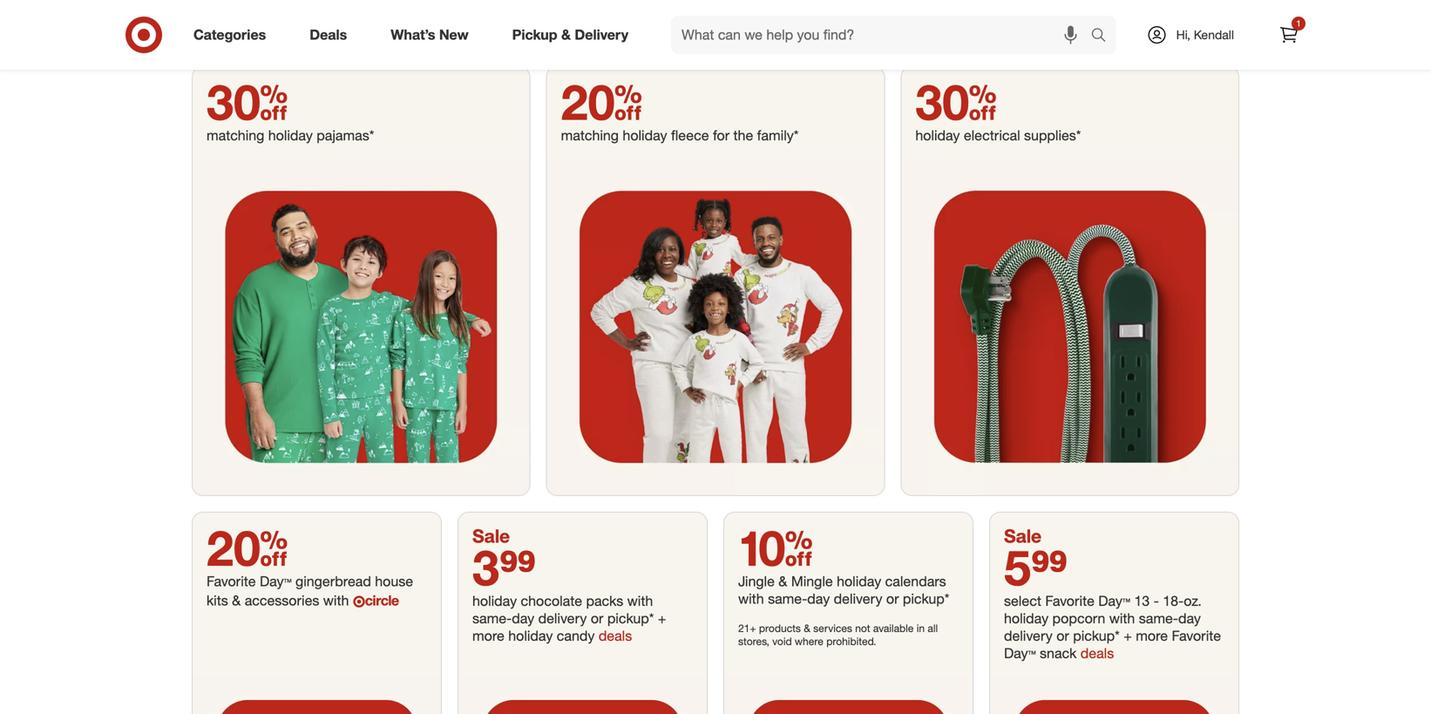 Task type: locate. For each thing, give the bounding box(es) containing it.
1 horizontal spatial favorite
[[1172, 627, 1222, 644]]

0 horizontal spatial ™
[[284, 573, 292, 590]]

delivery up ™ snack
[[1004, 627, 1053, 644]]

0 horizontal spatial delivery
[[539, 610, 587, 627]]

with right packs
[[627, 592, 653, 609]]

with
[[739, 590, 764, 608], [323, 592, 349, 609], [627, 592, 653, 609], [1110, 610, 1136, 627]]

with down "13"
[[1110, 610, 1136, 627]]

2 horizontal spatial day
[[1179, 610, 1201, 627]]

day inside 13 - 18-oz. holiday popcorn with same-day delivery or pickup* + more favorite day
[[1179, 610, 1201, 627]]

delivery down chocolate
[[539, 610, 587, 627]]

1 vertical spatial +
[[1124, 627, 1132, 644]]

1 horizontal spatial ™
[[1029, 645, 1036, 662]]

& right "pickup"
[[562, 26, 571, 43]]

search button
[[1083, 16, 1125, 58]]

with down gingerbread
[[323, 592, 349, 609]]

20 down delivery
[[561, 72, 643, 131]]

1 vertical spatial favorite
[[1172, 627, 1222, 644]]

sale
[[473, 525, 510, 547], [1004, 525, 1042, 547]]

same- down 3
[[473, 610, 512, 627]]

or down packs
[[591, 610, 604, 627]]

select favorite day ™
[[1004, 592, 1131, 609]]

kits
[[207, 592, 228, 609]]

day down "oz."
[[1179, 610, 1201, 627]]

0 vertical spatial ™
[[284, 573, 292, 590]]

30 inside 30 holiday electrical supplies*
[[916, 72, 997, 131]]

delivery
[[575, 26, 629, 43]]

2 more from the left
[[1136, 627, 1168, 644]]

2 horizontal spatial day
[[1099, 592, 1123, 609]]

20 up kits at left bottom
[[207, 518, 288, 577]]

hi,
[[1177, 27, 1191, 42]]

holiday left pajamas*
[[268, 127, 313, 144]]

30
[[207, 72, 288, 131], [916, 72, 997, 131]]

0 horizontal spatial day
[[260, 573, 284, 590]]

or inside 13 - 18-oz. holiday popcorn with same-day delivery or pickup* + more favorite day
[[1057, 627, 1070, 644]]

0 vertical spatial +
[[658, 610, 667, 627]]

day left "13"
[[1099, 592, 1123, 609]]

13 - 18-oz. holiday popcorn with same-day delivery or pickup* + more favorite day
[[1004, 592, 1222, 662]]

1 horizontal spatial pickup*
[[903, 590, 950, 608]]

1 horizontal spatial 30
[[916, 72, 997, 131]]

day down mingle in the bottom right of the page
[[808, 590, 830, 608]]

favorite
[[207, 573, 256, 590], [1172, 627, 1222, 644]]

0 horizontal spatial deals
[[599, 627, 632, 644]]

2 99 from the left
[[1031, 537, 1068, 597]]

™ left snack
[[1029, 645, 1036, 662]]

0 horizontal spatial 20
[[207, 518, 288, 577]]

holiday
[[268, 127, 313, 144], [623, 127, 668, 144], [916, 127, 960, 144], [837, 573, 882, 590], [473, 592, 517, 609], [1004, 610, 1049, 627], [509, 627, 553, 644]]

0 vertical spatial favorite
[[207, 573, 256, 590]]

day for 13
[[1179, 610, 1201, 627]]

day
[[260, 573, 284, 590], [1099, 592, 1123, 609], [1004, 645, 1029, 662]]

pickup* down popcorn
[[1074, 627, 1120, 644]]

day down chocolate
[[512, 610, 535, 627]]

pickup* inside 10 jingle & mingle holiday calendars with same-day delivery or pickup*
[[903, 590, 950, 608]]

more down 3
[[473, 627, 505, 644]]

1 horizontal spatial 20
[[561, 72, 643, 131]]

favorite up kits at left bottom
[[207, 573, 256, 590]]

0 horizontal spatial +
[[658, 610, 667, 627]]

1 vertical spatial or
[[591, 610, 604, 627]]

day for 10
[[808, 590, 830, 608]]

1 horizontal spatial same-
[[768, 590, 808, 608]]

2 sale from the left
[[1004, 525, 1042, 547]]

0 horizontal spatial 30
[[207, 72, 288, 131]]

day inside holiday chocolate packs with same-day delivery or pickup* + more holiday candy
[[512, 610, 535, 627]]

2 vertical spatial delivery
[[1004, 627, 1053, 644]]

& inside 'gingerbread house kits & accessories with'
[[232, 592, 241, 609]]

2 vertical spatial ™
[[1029, 645, 1036, 662]]

1 horizontal spatial delivery
[[834, 590, 883, 608]]

& right kits at left bottom
[[232, 592, 241, 609]]

accessories
[[245, 592, 319, 609]]

day up accessories
[[260, 573, 284, 590]]

& right "jingle"
[[779, 573, 788, 590]]

or inside 10 jingle & mingle holiday calendars with same-day delivery or pickup*
[[887, 590, 899, 608]]

deals right snack
[[1081, 645, 1115, 662]]

0 horizontal spatial 99
[[500, 537, 536, 597]]

10
[[739, 518, 813, 577]]

2 horizontal spatial same-
[[1139, 610, 1179, 627]]

20 inside 20 matching holiday fleece for the family*
[[561, 72, 643, 131]]

1 horizontal spatial sale
[[1004, 525, 1042, 547]]

30 holiday electrical supplies*
[[916, 72, 1082, 144]]

all
[[928, 622, 938, 635]]

more
[[473, 627, 505, 644], [1136, 627, 1168, 644]]

in
[[917, 622, 925, 635]]

matching inside 30 matching holiday pajamas*
[[207, 127, 264, 144]]

new
[[439, 26, 469, 43]]

99
[[500, 537, 536, 597], [1031, 537, 1068, 597]]

1 horizontal spatial or
[[887, 590, 899, 608]]

1 vertical spatial ™
[[1123, 592, 1131, 609]]

1 30 from the left
[[207, 72, 288, 131]]

0 vertical spatial or
[[887, 590, 899, 608]]

day left snack
[[1004, 645, 1029, 662]]

20 for 20
[[207, 518, 288, 577]]

sale for 3
[[473, 525, 510, 547]]

pickup* inside 13 - 18-oz. holiday popcorn with same-day delivery or pickup* + more favorite day
[[1074, 627, 1120, 644]]

or up snack
[[1057, 627, 1070, 644]]

0 vertical spatial delivery
[[834, 590, 883, 608]]

1 horizontal spatial deals
[[1081, 645, 1115, 662]]

same-
[[768, 590, 808, 608], [473, 610, 512, 627], [1139, 610, 1179, 627]]

2 matching from the left
[[561, 127, 619, 144]]

sale for 5
[[1004, 525, 1042, 547]]

-
[[1154, 592, 1160, 609]]

0 vertical spatial pickup*
[[903, 590, 950, 608]]

1 more from the left
[[473, 627, 505, 644]]

2 vertical spatial pickup*
[[1074, 627, 1120, 644]]

more inside holiday chocolate packs with same-day delivery or pickup* + more holiday candy
[[473, 627, 505, 644]]

deals
[[599, 627, 632, 644], [1081, 645, 1115, 662]]

0 horizontal spatial or
[[591, 610, 604, 627]]

delivery for 10
[[834, 590, 883, 608]]

30 inside 30 matching holiday pajamas*
[[207, 72, 288, 131]]

same- inside 13 - 18-oz. holiday popcorn with same-day delivery or pickup* + more favorite day
[[1139, 610, 1179, 627]]

1 horizontal spatial day
[[1004, 645, 1029, 662]]

or for 10
[[887, 590, 899, 608]]

chocolate
[[521, 592, 582, 609]]

1 horizontal spatial +
[[1124, 627, 1132, 644]]

pickup* for 13
[[1074, 627, 1120, 644]]

with down "jingle"
[[739, 590, 764, 608]]

0 horizontal spatial more
[[473, 627, 505, 644]]

delivery inside 13 - 18-oz. holiday popcorn with same-day delivery or pickup* + more favorite day
[[1004, 627, 1053, 644]]

delivery
[[834, 590, 883, 608], [539, 610, 587, 627], [1004, 627, 1053, 644]]

& inside 21+ products & services not available in all stores, void where prohibited.
[[804, 622, 811, 635]]

or
[[887, 590, 899, 608], [591, 610, 604, 627], [1057, 627, 1070, 644]]

0 horizontal spatial pickup*
[[608, 610, 654, 627]]

1 horizontal spatial day
[[808, 590, 830, 608]]

favorite down "oz."
[[1172, 627, 1222, 644]]

same- down - on the bottom of the page
[[1139, 610, 1179, 627]]

pickup* down packs
[[608, 610, 654, 627]]

1 vertical spatial day
[[1099, 592, 1123, 609]]

2 horizontal spatial ™
[[1123, 592, 1131, 609]]

holiday left electrical
[[916, 127, 960, 144]]

30 for 30 holiday electrical supplies*
[[916, 72, 997, 131]]

delivery inside 10 jingle & mingle holiday calendars with same-day delivery or pickup*
[[834, 590, 883, 608]]

1 matching from the left
[[207, 127, 264, 144]]

deals down packs
[[599, 627, 632, 644]]

& left services
[[804, 622, 811, 635]]

holiday right mingle in the bottom right of the page
[[837, 573, 882, 590]]

2 vertical spatial day
[[1004, 645, 1029, 662]]

2 30 from the left
[[916, 72, 997, 131]]

1 horizontal spatial matching
[[561, 127, 619, 144]]

2 horizontal spatial pickup*
[[1074, 627, 1120, 644]]

2 horizontal spatial or
[[1057, 627, 1070, 644]]

20 matching holiday fleece for the family*
[[561, 72, 803, 144]]

same- inside holiday chocolate packs with same-day delivery or pickup* + more holiday candy
[[473, 610, 512, 627]]

holiday inside 13 - 18-oz. holiday popcorn with same-day delivery or pickup* + more favorite day
[[1004, 610, 1049, 627]]

snack
[[1040, 645, 1077, 662]]

more down - on the bottom of the page
[[1136, 627, 1168, 644]]

™ left "13"
[[1123, 592, 1131, 609]]

favorite day ™
[[207, 573, 292, 590]]

1 sale from the left
[[473, 525, 510, 547]]

or down calendars on the right of the page
[[887, 590, 899, 608]]

pickup & delivery
[[512, 26, 629, 43]]

holiday down select favorite
[[1004, 610, 1049, 627]]

18-
[[1163, 592, 1184, 609]]

what's new link
[[376, 16, 491, 54]]

gingerbread house kits & accessories with
[[207, 573, 413, 609]]

0 horizontal spatial matching
[[207, 127, 264, 144]]

1 horizontal spatial more
[[1136, 627, 1168, 644]]

prohibited.
[[827, 635, 877, 648]]

holiday left fleece at the top left of the page
[[623, 127, 668, 144]]

matching
[[207, 127, 264, 144], [561, 127, 619, 144]]

popcorn
[[1053, 610, 1106, 627]]

13
[[1135, 592, 1150, 609]]

™ up accessories
[[284, 573, 292, 590]]

0 vertical spatial deals
[[599, 627, 632, 644]]

pickup
[[512, 26, 558, 43]]

pickup*
[[903, 590, 950, 608], [608, 610, 654, 627], [1074, 627, 1120, 644]]

1 vertical spatial 20
[[207, 518, 288, 577]]

™
[[284, 573, 292, 590], [1123, 592, 1131, 609], [1029, 645, 1036, 662]]

1 99 from the left
[[500, 537, 536, 597]]

same- for 13
[[1139, 610, 1179, 627]]

hi, kendall
[[1177, 27, 1235, 42]]

same- down mingle in the bottom right of the page
[[768, 590, 808, 608]]

day
[[808, 590, 830, 608], [512, 610, 535, 627], [1179, 610, 1201, 627]]

pickup* for 10
[[903, 590, 950, 608]]

+
[[658, 610, 667, 627], [1124, 627, 1132, 644]]

0 horizontal spatial day
[[512, 610, 535, 627]]

pickup* down calendars on the right of the page
[[903, 590, 950, 608]]

21+
[[739, 622, 756, 635]]

matching inside 20 matching holiday fleece for the family*
[[561, 127, 619, 144]]

&
[[562, 26, 571, 43], [779, 573, 788, 590], [232, 592, 241, 609], [804, 622, 811, 635]]

same- inside 10 jingle & mingle holiday calendars with same-day delivery or pickup*
[[768, 590, 808, 608]]

day inside 13 - 18-oz. holiday popcorn with same-day delivery or pickup* + more favorite day
[[1004, 645, 1029, 662]]

for
[[713, 127, 730, 144]]

What can we help you find? suggestions appear below search field
[[671, 16, 1096, 54]]

1 horizontal spatial 99
[[1031, 537, 1068, 597]]

matching for 30
[[207, 127, 264, 144]]

holiday left chocolate
[[473, 592, 517, 609]]

0 horizontal spatial sale
[[473, 525, 510, 547]]

3
[[473, 537, 500, 597]]

delivery up not at the right bottom of the page
[[834, 590, 883, 608]]

1 vertical spatial delivery
[[539, 610, 587, 627]]

0 vertical spatial day
[[260, 573, 284, 590]]

pickup & delivery link
[[498, 16, 651, 54]]

20
[[561, 72, 643, 131], [207, 518, 288, 577]]

family*
[[757, 127, 799, 144]]

0 vertical spatial 20
[[561, 72, 643, 131]]

2 horizontal spatial delivery
[[1004, 627, 1053, 644]]

kendall
[[1194, 27, 1235, 42]]

1 vertical spatial deals
[[1081, 645, 1115, 662]]

or inside holiday chocolate packs with same-day delivery or pickup* + more holiday candy
[[591, 610, 604, 627]]

day inside 10 jingle & mingle holiday calendars with same-day delivery or pickup*
[[808, 590, 830, 608]]

2 vertical spatial or
[[1057, 627, 1070, 644]]

1 vertical spatial pickup*
[[608, 610, 654, 627]]

services
[[814, 622, 853, 635]]

0 horizontal spatial same-
[[473, 610, 512, 627]]



Task type: describe. For each thing, give the bounding box(es) containing it.
categories link
[[179, 16, 288, 54]]

fleece
[[671, 127, 709, 144]]

with inside 'gingerbread house kits & accessories with'
[[323, 592, 349, 609]]

holiday inside 20 matching holiday fleece for the family*
[[623, 127, 668, 144]]

select favorite
[[1004, 592, 1095, 609]]

™ for select favorite day ™
[[1123, 592, 1131, 609]]

or for 13
[[1057, 627, 1070, 644]]

favorite inside 13 - 18-oz. holiday popcorn with same-day delivery or pickup* + more favorite day
[[1172, 627, 1222, 644]]

more inside 13 - 18-oz. holiday popcorn with same-day delivery or pickup* + more favorite day
[[1136, 627, 1168, 644]]

1
[[1297, 18, 1302, 29]]

same- for 10
[[768, 590, 808, 608]]

+ inside holiday chocolate packs with same-day delivery or pickup* + more holiday candy
[[658, 610, 667, 627]]

deals link
[[295, 16, 369, 54]]

house
[[375, 573, 413, 590]]

with inside 10 jingle & mingle holiday calendars with same-day delivery or pickup*
[[739, 590, 764, 608]]

jingle
[[739, 573, 775, 590]]

1 link
[[1270, 16, 1309, 54]]

30 matching holiday pajamas*
[[207, 72, 374, 144]]

21+ products & services not available in all stores, void where prohibited.
[[739, 622, 938, 648]]

10 jingle & mingle holiday calendars with same-day delivery or pickup*
[[739, 518, 950, 608]]

packs
[[586, 592, 624, 609]]

matching for 20
[[561, 127, 619, 144]]

electrical
[[964, 127, 1021, 144]]

0 horizontal spatial favorite
[[207, 573, 256, 590]]

available
[[874, 622, 914, 635]]

holiday down chocolate
[[509, 627, 553, 644]]

3 99
[[473, 537, 536, 597]]

delivery for 13
[[1004, 627, 1053, 644]]

candy
[[557, 627, 595, 644]]

holiday inside 30 holiday electrical supplies*
[[916, 127, 960, 144]]

calendars
[[886, 573, 947, 590]]

the
[[734, 127, 754, 144]]

& inside 10 jingle & mingle holiday calendars with same-day delivery or pickup*
[[779, 573, 788, 590]]

deals for 5 99
[[1081, 645, 1115, 662]]

20 for 20 matching holiday fleece for the family*
[[561, 72, 643, 131]]

mingle
[[792, 573, 833, 590]]

holiday inside 10 jingle & mingle holiday calendars with same-day delivery or pickup*
[[837, 573, 882, 590]]

™ snack
[[1029, 645, 1081, 662]]

what's new
[[391, 26, 469, 43]]

day for select favorite
[[1099, 592, 1123, 609]]

99 for 5 99
[[1031, 537, 1068, 597]]

categories
[[194, 26, 266, 43]]

not
[[856, 622, 871, 635]]

™ for favorite day ™
[[284, 573, 292, 590]]

deals for 3 99
[[599, 627, 632, 644]]

circle
[[365, 592, 399, 609]]

+ inside 13 - 18-oz. holiday popcorn with same-day delivery or pickup* + more favorite day
[[1124, 627, 1132, 644]]

gingerbread
[[296, 573, 371, 590]]

supplies*
[[1025, 127, 1082, 144]]

pickup* inside holiday chocolate packs with same-day delivery or pickup* + more holiday candy
[[608, 610, 654, 627]]

30 for 30 matching holiday pajamas*
[[207, 72, 288, 131]]

holiday chocolate packs with same-day delivery or pickup* + more holiday candy
[[473, 592, 667, 644]]

void
[[773, 635, 792, 648]]

search
[[1083, 28, 1125, 45]]

day for favorite
[[260, 573, 284, 590]]

products
[[759, 622, 801, 635]]

deals
[[310, 26, 347, 43]]

with inside holiday chocolate packs with same-day delivery or pickup* + more holiday candy
[[627, 592, 653, 609]]

with inside 13 - 18-oz. holiday popcorn with same-day delivery or pickup* + more favorite day
[[1110, 610, 1136, 627]]

99 for 3 99
[[500, 537, 536, 597]]

stores,
[[739, 635, 770, 648]]

oz.
[[1184, 592, 1202, 609]]

holiday inside 30 matching holiday pajamas*
[[268, 127, 313, 144]]

pajamas*
[[317, 127, 374, 144]]

what's
[[391, 26, 435, 43]]

5 99
[[1004, 537, 1068, 597]]

delivery inside holiday chocolate packs with same-day delivery or pickup* + more holiday candy
[[539, 610, 587, 627]]

5
[[1004, 537, 1031, 597]]

where
[[795, 635, 824, 648]]



Task type: vqa. For each thing, say whether or not it's contained in the screenshot.
1
yes



